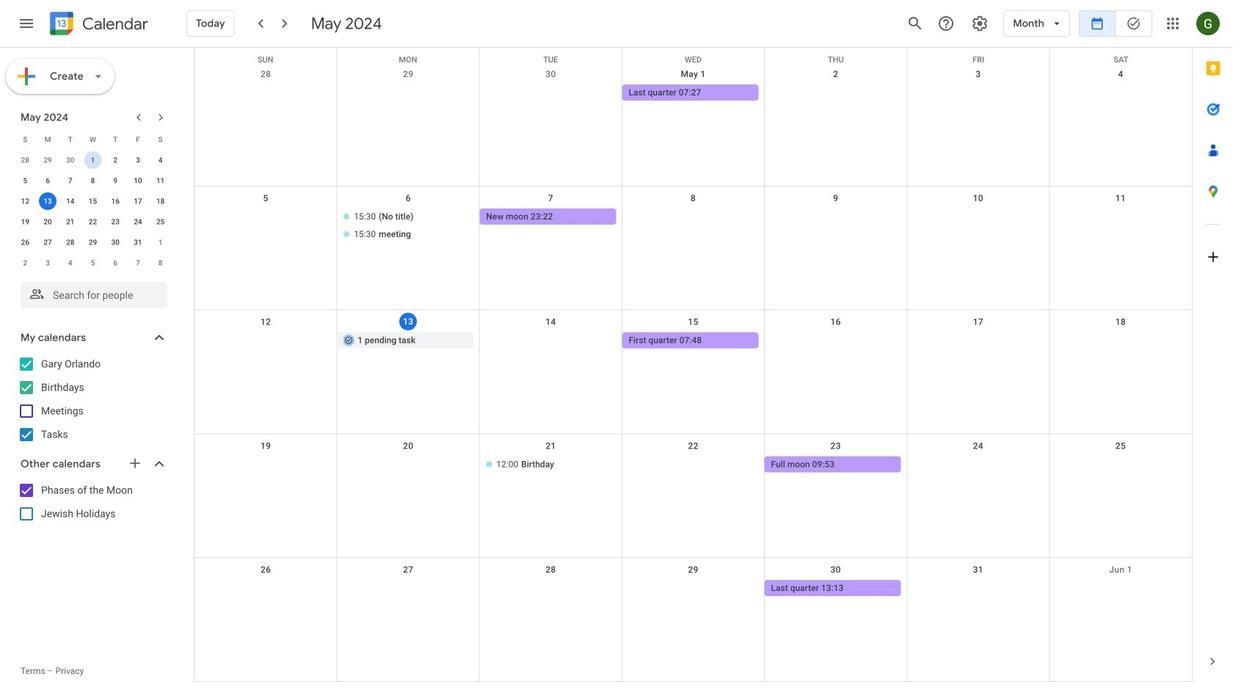 Task type: describe. For each thing, give the bounding box(es) containing it.
my calendars list
[[3, 352, 182, 446]]

12 element
[[16, 192, 34, 210]]

june 5 element
[[84, 254, 102, 272]]

2 element
[[107, 151, 124, 169]]

5 element
[[16, 172, 34, 189]]

calendar element
[[47, 9, 148, 41]]

june 3 element
[[39, 254, 57, 272]]

30 element
[[107, 234, 124, 251]]

31 element
[[129, 234, 147, 251]]

18 element
[[152, 192, 169, 210]]

6 element
[[39, 172, 57, 189]]

settings menu image
[[972, 15, 989, 32]]

20 element
[[39, 213, 57, 231]]

17 element
[[129, 192, 147, 210]]

11 element
[[152, 172, 169, 189]]

19 element
[[16, 213, 34, 231]]

june 6 element
[[107, 254, 124, 272]]

3 element
[[129, 151, 147, 169]]

4 element
[[152, 151, 169, 169]]

26 element
[[16, 234, 34, 251]]

other calendars list
[[3, 479, 182, 526]]

25 element
[[152, 213, 169, 231]]

april 30 element
[[62, 151, 79, 169]]

heading inside calendar 'element'
[[79, 15, 148, 33]]

june 1 element
[[152, 234, 169, 251]]

8 element
[[84, 172, 102, 189]]

29 element
[[84, 234, 102, 251]]



Task type: locate. For each thing, give the bounding box(es) containing it.
7 element
[[62, 172, 79, 189]]

13, today element
[[39, 192, 57, 210]]

june 8 element
[[152, 254, 169, 272]]

15 element
[[84, 192, 102, 210]]

Search for people text field
[[29, 282, 159, 308]]

16 element
[[107, 192, 124, 210]]

24 element
[[129, 213, 147, 231]]

heading
[[79, 15, 148, 33]]

main drawer image
[[18, 15, 35, 32]]

27 element
[[39, 234, 57, 251]]

23 element
[[107, 213, 124, 231]]

april 28 element
[[16, 151, 34, 169]]

april 29 element
[[39, 151, 57, 169]]

cell
[[195, 84, 337, 102], [337, 84, 480, 102], [480, 84, 622, 102], [765, 84, 907, 102], [907, 84, 1050, 102], [1050, 84, 1193, 102], [82, 150, 104, 170], [37, 191, 59, 211], [195, 208, 337, 244], [337, 208, 480, 244], [765, 208, 907, 244], [907, 208, 1050, 244], [1050, 208, 1193, 244], [195, 332, 337, 350], [480, 332, 622, 350], [765, 332, 907, 350], [907, 332, 1050, 350], [1050, 332, 1193, 350], [195, 456, 337, 474], [337, 456, 480, 474], [622, 456, 765, 474], [907, 456, 1050, 474], [1050, 456, 1193, 474], [195, 580, 337, 598], [337, 580, 480, 598], [480, 580, 622, 598], [622, 580, 765, 598], [907, 580, 1050, 598], [1050, 580, 1193, 598]]

9 element
[[107, 172, 124, 189]]

grid
[[194, 48, 1193, 682]]

14 element
[[62, 192, 79, 210]]

row group
[[14, 150, 172, 273]]

may 2024 grid
[[14, 129, 172, 273]]

june 4 element
[[62, 254, 79, 272]]

june 7 element
[[129, 254, 147, 272]]

10 element
[[129, 172, 147, 189]]

june 2 element
[[16, 254, 34, 272]]

row
[[195, 48, 1193, 64], [195, 62, 1193, 186], [14, 129, 172, 150], [14, 150, 172, 170], [14, 170, 172, 191], [195, 186, 1193, 310], [14, 191, 172, 211], [14, 211, 172, 232], [14, 232, 172, 253], [14, 253, 172, 273], [195, 310, 1193, 434], [195, 434, 1193, 558], [195, 558, 1193, 682]]

None search field
[[0, 276, 182, 308]]

tab list
[[1193, 48, 1234, 641]]

add other calendars image
[[128, 456, 142, 471]]

28 element
[[62, 234, 79, 251]]

21 element
[[62, 213, 79, 231]]

22 element
[[84, 213, 102, 231]]

1 element
[[84, 151, 102, 169]]



Task type: vqa. For each thing, say whether or not it's contained in the screenshot.
the 'May 2024' grid
yes



